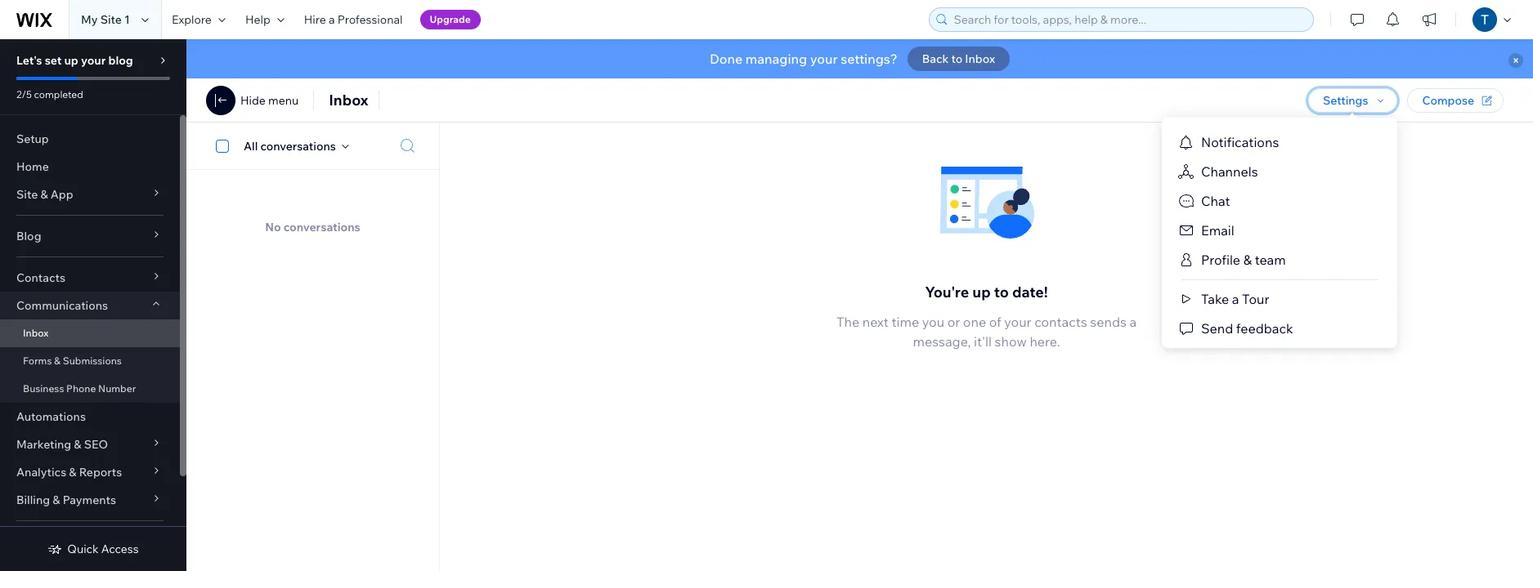 Task type: vqa. For each thing, say whether or not it's contained in the screenshot.
MAP region
no



Task type: locate. For each thing, give the bounding box(es) containing it.
2 vertical spatial a
[[1129, 314, 1137, 330]]

take
[[1201, 291, 1229, 307]]

blog
[[16, 229, 41, 244]]

0 vertical spatial conversations
[[260, 139, 336, 153]]

0 vertical spatial up
[[64, 53, 78, 68]]

inbox up "forms"
[[23, 327, 49, 339]]

show
[[995, 334, 1027, 350]]

compose button
[[1407, 88, 1504, 113]]

marketing
[[16, 437, 71, 452]]

inbox right back
[[965, 52, 995, 66]]

next
[[862, 314, 889, 330]]

submissions
[[63, 355, 122, 367]]

1 horizontal spatial a
[[1129, 314, 1137, 330]]

email button
[[1162, 216, 1397, 245]]

feedback
[[1236, 321, 1293, 337]]

inbox right the menu
[[329, 91, 368, 110]]

2 horizontal spatial a
[[1232, 291, 1239, 307]]

blog button
[[0, 222, 180, 250]]

hide menu button
[[206, 86, 299, 115], [240, 93, 299, 108]]

to right back
[[951, 52, 962, 66]]

back to inbox
[[922, 52, 995, 66]]

up inside sidebar element
[[64, 53, 78, 68]]

you
[[922, 314, 944, 330]]

0 horizontal spatial a
[[329, 12, 335, 27]]

& right "forms"
[[54, 355, 61, 367]]

a for take
[[1232, 291, 1239, 307]]

message,
[[913, 334, 971, 350]]

None checkbox
[[207, 136, 244, 156]]

a
[[329, 12, 335, 27], [1232, 291, 1239, 307], [1129, 314, 1137, 330]]

0 horizontal spatial site
[[16, 187, 38, 202]]

quick access
[[67, 542, 139, 557]]

billing & payments
[[16, 493, 116, 508]]

up right 'set'
[[64, 53, 78, 68]]

the next time you or one of your contacts sends a message, it'll show here.
[[836, 314, 1137, 350]]

sidebar element
[[0, 39, 186, 572]]

to
[[951, 52, 962, 66], [994, 283, 1009, 302]]

0 horizontal spatial your
[[81, 53, 106, 68]]

2 horizontal spatial inbox
[[965, 52, 995, 66]]

1 vertical spatial up
[[972, 283, 991, 302]]

1 horizontal spatial inbox
[[329, 91, 368, 110]]

site left the 1
[[100, 12, 122, 27]]

site & app button
[[0, 181, 180, 208]]

0 vertical spatial a
[[329, 12, 335, 27]]

let's
[[16, 53, 42, 68]]

business phone number
[[23, 383, 136, 395]]

settings
[[1323, 93, 1368, 108]]

0 horizontal spatial up
[[64, 53, 78, 68]]

your left the settings?
[[810, 51, 838, 67]]

& left app
[[40, 187, 48, 202]]

no
[[265, 220, 281, 235]]

conversations right no
[[283, 220, 360, 235]]

send feedback button
[[1162, 314, 1397, 343]]

take a tour
[[1201, 291, 1269, 307]]

2 horizontal spatial your
[[1004, 314, 1032, 330]]

communications button
[[0, 292, 180, 320]]

let's set up your blog
[[16, 53, 133, 68]]

1 vertical spatial conversations
[[283, 220, 360, 235]]

send feedback
[[1201, 321, 1293, 337]]

1 horizontal spatial your
[[810, 51, 838, 67]]

2/5
[[16, 88, 32, 101]]

a inside take a tour button
[[1232, 291, 1239, 307]]

conversations right all
[[260, 139, 336, 153]]

& inside 'link'
[[54, 355, 61, 367]]

inbox link
[[0, 320, 180, 347]]

site down home
[[16, 187, 38, 202]]

it'll
[[974, 334, 992, 350]]

inbox
[[965, 52, 995, 66], [329, 91, 368, 110], [23, 327, 49, 339]]

1 horizontal spatial to
[[994, 283, 1009, 302]]

your inside the next time you or one of your contacts sends a message, it'll show here.
[[1004, 314, 1032, 330]]

profile & team button
[[1162, 245, 1397, 275]]

my
[[81, 12, 98, 27]]

your up show
[[1004, 314, 1032, 330]]

marketing & seo button
[[0, 431, 180, 459]]

a inside hire a professional link
[[329, 12, 335, 27]]

&
[[40, 187, 48, 202], [1243, 252, 1252, 268], [54, 355, 61, 367], [74, 437, 81, 452], [69, 465, 76, 480], [53, 493, 60, 508]]

a right the 'hire'
[[329, 12, 335, 27]]

hire a professional link
[[294, 0, 413, 39]]

team
[[1255, 252, 1286, 268]]

seo
[[84, 437, 108, 452]]

chat button
[[1162, 186, 1397, 216]]

& inside dropdown button
[[40, 187, 48, 202]]

& left seo
[[74, 437, 81, 452]]

business
[[23, 383, 64, 395]]

a right sends
[[1129, 314, 1137, 330]]

automations
[[16, 410, 86, 424]]

& for profile
[[1243, 252, 1252, 268]]

2 vertical spatial inbox
[[23, 327, 49, 339]]

conversations for no conversations
[[283, 220, 360, 235]]

& for billing
[[53, 493, 60, 508]]

& inside button
[[1243, 252, 1252, 268]]

done
[[710, 51, 743, 67]]

your inside sidebar element
[[81, 53, 106, 68]]

1
[[124, 12, 130, 27]]

0 vertical spatial to
[[951, 52, 962, 66]]

& left reports
[[69, 465, 76, 480]]

up
[[64, 53, 78, 68], [972, 283, 991, 302]]

0 horizontal spatial to
[[951, 52, 962, 66]]

upgrade button
[[420, 10, 481, 29]]

here.
[[1030, 334, 1060, 350]]

contacts
[[1034, 314, 1087, 330]]

a left tour
[[1232, 291, 1239, 307]]

billing & payments button
[[0, 486, 180, 514]]

hire a professional
[[304, 12, 403, 27]]

profile
[[1201, 252, 1240, 268]]

to left "date!"
[[994, 283, 1009, 302]]

0 vertical spatial inbox
[[965, 52, 995, 66]]

& left team
[[1243, 252, 1252, 268]]

& right billing
[[53, 493, 60, 508]]

1 vertical spatial site
[[16, 187, 38, 202]]

sends
[[1090, 314, 1127, 330]]

business phone number link
[[0, 375, 180, 403]]

0 horizontal spatial inbox
[[23, 327, 49, 339]]

0 vertical spatial site
[[100, 12, 122, 27]]

site
[[100, 12, 122, 27], [16, 187, 38, 202]]

hire
[[304, 12, 326, 27]]

1 vertical spatial a
[[1232, 291, 1239, 307]]

to inside the back to inbox button
[[951, 52, 962, 66]]

1 horizontal spatial up
[[972, 283, 991, 302]]

your left blog
[[81, 53, 106, 68]]

settings button
[[1308, 88, 1398, 113]]

conversations
[[260, 139, 336, 153], [283, 220, 360, 235]]

your inside alert
[[810, 51, 838, 67]]

your
[[810, 51, 838, 67], [81, 53, 106, 68], [1004, 314, 1032, 330]]

blog
[[108, 53, 133, 68]]

notifications button
[[1162, 128, 1397, 157]]

quick access button
[[48, 542, 139, 557]]

1 horizontal spatial site
[[100, 12, 122, 27]]

billing
[[16, 493, 50, 508]]

take a tour button
[[1162, 285, 1397, 314]]

help
[[245, 12, 270, 27]]

email
[[1201, 222, 1234, 239]]

up up one
[[972, 283, 991, 302]]



Task type: describe. For each thing, give the bounding box(es) containing it.
one
[[963, 314, 986, 330]]

back to inbox button
[[907, 47, 1010, 71]]

a inside the next time you or one of your contacts sends a message, it'll show here.
[[1129, 314, 1137, 330]]

send
[[1201, 321, 1233, 337]]

contacts button
[[0, 264, 180, 292]]

you're
[[925, 283, 969, 302]]

all
[[244, 139, 258, 153]]

date!
[[1012, 283, 1048, 302]]

analytics & reports button
[[0, 459, 180, 486]]

a for hire
[[329, 12, 335, 27]]

conversations for all conversations
[[260, 139, 336, 153]]

you're up to date!
[[925, 283, 1048, 302]]

help button
[[235, 0, 294, 39]]

quick
[[67, 542, 99, 557]]

analytics
[[16, 465, 66, 480]]

explore
[[172, 12, 212, 27]]

upgrade
[[430, 13, 471, 25]]

access
[[101, 542, 139, 557]]

channels button
[[1162, 157, 1397, 186]]

compose
[[1422, 93, 1474, 108]]

channels
[[1201, 164, 1258, 180]]

back
[[922, 52, 949, 66]]

notifications
[[1201, 134, 1279, 150]]

or
[[947, 314, 960, 330]]

home link
[[0, 153, 180, 181]]

tour
[[1242, 291, 1269, 307]]

professional
[[337, 12, 403, 27]]

done managing your settings? alert
[[186, 39, 1533, 78]]

hide
[[240, 93, 266, 108]]

the
[[836, 314, 859, 330]]

& for forms
[[54, 355, 61, 367]]

site & app
[[16, 187, 73, 202]]

forms & submissions
[[23, 355, 122, 367]]

payments
[[63, 493, 116, 508]]

managing
[[745, 51, 807, 67]]

contacts
[[16, 271, 65, 285]]

profile & team
[[1201, 252, 1286, 268]]

menu
[[268, 93, 299, 108]]

no conversations
[[265, 220, 360, 235]]

& for analytics
[[69, 465, 76, 480]]

reports
[[79, 465, 122, 480]]

chat
[[1201, 193, 1230, 209]]

setup link
[[0, 125, 180, 153]]

home
[[16, 159, 49, 174]]

communications
[[16, 298, 108, 313]]

& for site
[[40, 187, 48, 202]]

time
[[892, 314, 919, 330]]

phone
[[66, 383, 96, 395]]

1 vertical spatial to
[[994, 283, 1009, 302]]

inbox inside inbox link
[[23, 327, 49, 339]]

my site 1
[[81, 12, 130, 27]]

inbox inside the back to inbox button
[[965, 52, 995, 66]]

setup
[[16, 132, 49, 146]]

hide menu
[[240, 93, 299, 108]]

all conversations
[[244, 139, 336, 153]]

forms & submissions link
[[0, 347, 180, 375]]

automations link
[[0, 403, 180, 431]]

app
[[50, 187, 73, 202]]

completed
[[34, 88, 83, 101]]

1 vertical spatial inbox
[[329, 91, 368, 110]]

of
[[989, 314, 1001, 330]]

2/5 completed
[[16, 88, 83, 101]]

number
[[98, 383, 136, 395]]

site inside dropdown button
[[16, 187, 38, 202]]

set
[[45, 53, 62, 68]]

Search for tools, apps, help & more... field
[[949, 8, 1308, 31]]

& for marketing
[[74, 437, 81, 452]]

settings?
[[841, 51, 897, 67]]

analytics & reports
[[16, 465, 122, 480]]



